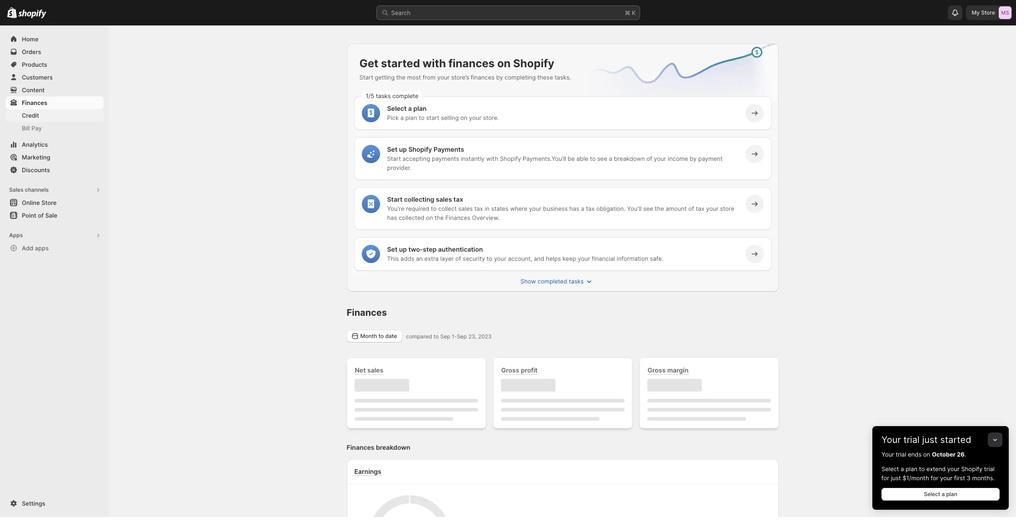 Task type: vqa. For each thing, say whether or not it's contained in the screenshot.


Task type: locate. For each thing, give the bounding box(es) containing it.
select a plan pick a plan to start selling on your store.
[[387, 105, 499, 121]]

0 vertical spatial breakdown
[[614, 155, 645, 162]]

sales up collect
[[436, 195, 452, 203]]

start up provider. on the top left
[[387, 155, 401, 162]]

extend
[[926, 466, 946, 473]]

1 vertical spatial has
[[387, 214, 397, 221]]

tasks down keep
[[569, 278, 584, 285]]

see
[[597, 155, 607, 162], [643, 205, 653, 212]]

with inside get started with finances on shopify start getting the most from your store's finances by completing these tasks.
[[423, 57, 446, 70]]

1 vertical spatial just
[[891, 475, 901, 482]]

a right business
[[581, 205, 584, 212]]

1 vertical spatial with
[[486, 155, 498, 162]]

$1/month
[[903, 475, 929, 482]]

1 horizontal spatial for
[[931, 475, 938, 482]]

with
[[423, 57, 446, 70], [486, 155, 498, 162]]

pick
[[387, 114, 399, 121]]

step
[[423, 245, 437, 253]]

1 horizontal spatial just
[[922, 435, 938, 446]]

1 vertical spatial start
[[387, 155, 401, 162]]

0 vertical spatial up
[[399, 145, 407, 153]]

add
[[22, 245, 33, 252]]

sep left 23,
[[457, 333, 467, 340]]

1 vertical spatial set
[[387, 245, 397, 253]]

1 horizontal spatial started
[[940, 435, 971, 446]]

with inside 'set up shopify payments start accepting payments instantly with shopify payments.you'll be able to see a breakdown of your income by payment provider.'
[[486, 155, 498, 162]]

with right instantly
[[486, 155, 498, 162]]

0 vertical spatial start
[[359, 74, 373, 81]]

store's
[[451, 74, 469, 81]]

show completed tasks button
[[348, 275, 766, 288]]

a inside start collecting sales tax you're required to collect sales tax in states where your business has a tax obligation. you'll see the amount of tax your store has collected on the finances overview.
[[581, 205, 584, 212]]

with up from
[[423, 57, 446, 70]]

pay
[[32, 125, 42, 132]]

payments
[[432, 155, 459, 162]]

finances inside "link"
[[22, 99, 47, 106]]

2 set from the top
[[387, 245, 397, 253]]

2 your from the top
[[881, 451, 894, 458]]

plan
[[413, 105, 427, 112], [405, 114, 417, 121], [906, 466, 917, 473], [946, 491, 957, 498]]

1 vertical spatial your
[[881, 451, 894, 458]]

finances inside start collecting sales tax you're required to collect sales tax in states where your business has a tax obligation. you'll see the amount of tax your store has collected on the finances overview.
[[445, 214, 470, 221]]

up up accepting
[[399, 145, 407, 153]]

1 vertical spatial select
[[881, 466, 899, 473]]

select inside select a plan pick a plan to start selling on your store.
[[387, 105, 407, 112]]

discounts link
[[5, 164, 104, 176]]

by left the completing
[[496, 74, 503, 81]]

3
[[967, 475, 970, 482]]

sales right net
[[367, 366, 383, 374]]

tax
[[453, 195, 463, 203], [474, 205, 483, 212], [586, 205, 595, 212], [696, 205, 704, 212]]

just left $1/month
[[891, 475, 901, 482]]

0 vertical spatial has
[[569, 205, 579, 212]]

0 vertical spatial see
[[597, 155, 607, 162]]

select a plan to extend your shopify trial for just $1/month for your first 3 months.
[[881, 466, 995, 482]]

your for your trial ends on october 26 .
[[881, 451, 894, 458]]

to left collect
[[431, 205, 437, 212]]

compared
[[406, 333, 432, 340]]

your right where at top
[[529, 205, 541, 212]]

gross left profit
[[501, 366, 519, 374]]

trial left ends
[[896, 451, 906, 458]]

2 vertical spatial trial
[[984, 466, 995, 473]]

see right you'll
[[643, 205, 653, 212]]

.
[[965, 451, 966, 458]]

of right amount
[[688, 205, 694, 212]]

to right able
[[590, 155, 596, 162]]

your left the income
[[654, 155, 666, 162]]

on up the completing
[[497, 57, 511, 70]]

the down collect
[[435, 214, 444, 221]]

1 gross from the left
[[501, 366, 519, 374]]

credit
[[22, 112, 39, 119]]

just inside select a plan to extend your shopify trial for just $1/month for your first 3 months.
[[891, 475, 901, 482]]

your left store
[[706, 205, 718, 212]]

account,
[[508, 255, 532, 262]]

where
[[510, 205, 527, 212]]

0 horizontal spatial just
[[891, 475, 901, 482]]

to up $1/month
[[919, 466, 925, 473]]

store.
[[483, 114, 499, 121]]

0 vertical spatial trial
[[903, 435, 920, 446]]

1 horizontal spatial gross
[[648, 366, 666, 374]]

1 horizontal spatial see
[[643, 205, 653, 212]]

plan up $1/month
[[906, 466, 917, 473]]

net sales button
[[353, 365, 386, 375]]

0 horizontal spatial for
[[881, 475, 889, 482]]

your inside select a plan pick a plan to start selling on your store.
[[469, 114, 481, 121]]

shopify up these
[[513, 57, 554, 70]]

⌘ k
[[625, 9, 636, 16]]

select up pick
[[387, 105, 407, 112]]

a down select a plan to extend your shopify trial for just $1/month for your first 3 months.
[[942, 491, 945, 498]]

start up you're at top
[[387, 195, 402, 203]]

just up your trial ends on october 26 .
[[922, 435, 938, 446]]

of
[[647, 155, 652, 162], [688, 205, 694, 212], [38, 212, 44, 219], [455, 255, 461, 262]]

your
[[881, 435, 901, 446], [881, 451, 894, 458]]

2023
[[478, 333, 492, 340]]

settings
[[22, 500, 45, 507]]

2 vertical spatial start
[[387, 195, 402, 203]]

payment
[[698, 155, 723, 162]]

on down required
[[426, 214, 433, 221]]

start
[[426, 114, 439, 121]]

instantly
[[461, 155, 485, 162]]

the
[[396, 74, 405, 81], [655, 205, 664, 212], [435, 214, 444, 221]]

on right ends
[[923, 451, 930, 458]]

the left most
[[396, 74, 405, 81]]

2 up from the top
[[399, 245, 407, 253]]

store up sale on the top left of the page
[[41, 199, 57, 206]]

finances down content on the top left of the page
[[22, 99, 47, 106]]

0 horizontal spatial started
[[381, 57, 420, 70]]

sales right collect
[[458, 205, 473, 212]]

1 vertical spatial trial
[[896, 451, 906, 458]]

up inside set up two-step authentication this adds an extra layer of security to your account, and helps keep your financial information safe.
[[399, 245, 407, 253]]

shopify left payments.you'll
[[500, 155, 521, 162]]

point of sale
[[22, 212, 57, 219]]

to inside dropdown button
[[379, 333, 384, 340]]

shopify image
[[7, 7, 17, 18], [18, 9, 46, 19]]

able
[[576, 155, 588, 162]]

a right able
[[609, 155, 612, 162]]

2 vertical spatial select
[[924, 491, 940, 498]]

on inside your trial just started element
[[923, 451, 930, 458]]

apps button
[[5, 229, 104, 242]]

of left the income
[[647, 155, 652, 162]]

a inside 'set up shopify payments start accepting payments instantly with shopify payments.you'll be able to see a breakdown of your income by payment provider.'
[[609, 155, 612, 162]]

start inside start collecting sales tax you're required to collect sales tax in states where your business has a tax obligation. you'll see the amount of tax your store has collected on the finances overview.
[[387, 195, 402, 203]]

set inside set up two-step authentication this adds an extra layer of security to your account, and helps keep your financial information safe.
[[387, 245, 397, 253]]

2 vertical spatial sales
[[367, 366, 383, 374]]

provider.
[[387, 164, 411, 171]]

first
[[954, 475, 965, 482]]

for left $1/month
[[881, 475, 889, 482]]

set for set up shopify payments
[[387, 145, 397, 153]]

to left start at the left of the page
[[419, 114, 425, 121]]

0 horizontal spatial by
[[496, 74, 503, 81]]

0 horizontal spatial with
[[423, 57, 446, 70]]

authentication
[[438, 245, 483, 253]]

has down you're at top
[[387, 214, 397, 221]]

overview.
[[472, 214, 500, 221]]

shopify inside get started with finances on shopify start getting the most from your store's finances by completing these tasks.
[[513, 57, 554, 70]]

1 vertical spatial up
[[399, 245, 407, 253]]

select for select a plan pick a plan to start selling on your store.
[[387, 105, 407, 112]]

1 vertical spatial by
[[690, 155, 697, 162]]

plan up start at the left of the page
[[413, 105, 427, 112]]

up for shopify
[[399, 145, 407, 153]]

plan down first
[[946, 491, 957, 498]]

tax up collect
[[453, 195, 463, 203]]

set up provider. on the top left
[[387, 145, 397, 153]]

apps
[[35, 245, 49, 252]]

credit link
[[5, 109, 104, 122]]

started up 26
[[940, 435, 971, 446]]

trial for just
[[903, 435, 920, 446]]

⌘
[[625, 9, 630, 16]]

to inside start collecting sales tax you're required to collect sales tax in states where your business has a tax obligation. you'll see the amount of tax your store has collected on the finances overview.
[[431, 205, 437, 212]]

and
[[534, 255, 544, 262]]

to right security
[[487, 255, 492, 262]]

see right able
[[597, 155, 607, 162]]

an
[[416, 255, 423, 262]]

your left store.
[[469, 114, 481, 121]]

finances down collect
[[445, 214, 470, 221]]

to left the date
[[379, 333, 384, 340]]

your inside dropdown button
[[881, 435, 901, 446]]

these
[[537, 74, 553, 81]]

finances up store's
[[448, 57, 495, 70]]

online store button
[[0, 196, 109, 209]]

layer
[[440, 255, 454, 262]]

0 horizontal spatial tasks
[[376, 92, 391, 100]]

set inside 'set up shopify payments start accepting payments instantly with shopify payments.you'll be able to see a breakdown of your income by payment provider.'
[[387, 145, 397, 153]]

just inside dropdown button
[[922, 435, 938, 446]]

of inside 'set up shopify payments start accepting payments instantly with shopify payments.you'll be able to see a breakdown of your income by payment provider.'
[[647, 155, 652, 162]]

to inside set up two-step authentication this adds an extra layer of security to your account, and helps keep your financial information safe.
[[487, 255, 492, 262]]

0 vertical spatial sales
[[436, 195, 452, 203]]

0 vertical spatial started
[[381, 57, 420, 70]]

0 vertical spatial your
[[881, 435, 901, 446]]

for down extend
[[931, 475, 938, 482]]

store right my
[[981, 9, 995, 16]]

0 vertical spatial with
[[423, 57, 446, 70]]

0 vertical spatial the
[[396, 74, 405, 81]]

sep left '1-'
[[440, 333, 450, 340]]

trial inside dropdown button
[[903, 435, 920, 446]]

on inside get started with finances on shopify start getting the most from your store's finances by completing these tasks.
[[497, 57, 511, 70]]

1 horizontal spatial shopify image
[[18, 9, 46, 19]]

tasks right 1/5
[[376, 92, 391, 100]]

0 vertical spatial by
[[496, 74, 503, 81]]

on right selling
[[460, 114, 467, 121]]

date
[[385, 333, 397, 340]]

be
[[568, 155, 575, 162]]

settings link
[[5, 497, 104, 510]]

up for two-
[[399, 245, 407, 253]]

online store
[[22, 199, 57, 206]]

select inside select a plan to extend your shopify trial for just $1/month for your first 3 months.
[[881, 466, 899, 473]]

1 horizontal spatial by
[[690, 155, 697, 162]]

set up shopify payments image
[[366, 150, 375, 159]]

trial for ends
[[896, 451, 906, 458]]

set up this
[[387, 245, 397, 253]]

gross inside "gross profit" 'dropdown button'
[[501, 366, 519, 374]]

see inside start collecting sales tax you're required to collect sales tax in states where your business has a tax obligation. you'll see the amount of tax your store has collected on the finances overview.
[[643, 205, 653, 212]]

1 set from the top
[[387, 145, 397, 153]]

of left sale on the top left of the page
[[38, 212, 44, 219]]

select for select a plan
[[924, 491, 940, 498]]

for
[[881, 475, 889, 482], [931, 475, 938, 482]]

1 vertical spatial see
[[643, 205, 653, 212]]

on
[[497, 57, 511, 70], [460, 114, 467, 121], [426, 214, 433, 221], [923, 451, 930, 458]]

2 vertical spatial the
[[435, 214, 444, 221]]

0 horizontal spatial shopify image
[[7, 7, 17, 18]]

1 vertical spatial sales
[[458, 205, 473, 212]]

trial inside select a plan to extend your shopify trial for just $1/month for your first 3 months.
[[984, 466, 995, 473]]

1 horizontal spatial select
[[881, 466, 899, 473]]

started up most
[[381, 57, 420, 70]]

23,
[[468, 333, 477, 340]]

your left ends
[[881, 451, 894, 458]]

1 horizontal spatial breakdown
[[614, 155, 645, 162]]

gross left margin
[[648, 366, 666, 374]]

collected
[[399, 214, 424, 221]]

0 vertical spatial just
[[922, 435, 938, 446]]

your up your trial ends on october 26 .
[[881, 435, 901, 446]]

1 horizontal spatial tasks
[[569, 278, 584, 285]]

0 horizontal spatial sales
[[367, 366, 383, 374]]

2 horizontal spatial the
[[655, 205, 664, 212]]

plan inside select a plan to extend your shopify trial for just $1/month for your first 3 months.
[[906, 466, 917, 473]]

0 horizontal spatial sep
[[440, 333, 450, 340]]

apps
[[9, 232, 23, 239]]

1 up from the top
[[399, 145, 407, 153]]

of down authentication
[[455, 255, 461, 262]]

0 vertical spatial tasks
[[376, 92, 391, 100]]

by inside get started with finances on shopify start getting the most from your store's finances by completing these tasks.
[[496, 74, 503, 81]]

0 vertical spatial select
[[387, 105, 407, 112]]

add apps
[[22, 245, 49, 252]]

1 horizontal spatial has
[[569, 205, 579, 212]]

up up adds
[[399, 245, 407, 253]]

0 vertical spatial set
[[387, 145, 397, 153]]

trial up ends
[[903, 435, 920, 446]]

k
[[632, 9, 636, 16]]

1 horizontal spatial sep
[[457, 333, 467, 340]]

1 your from the top
[[881, 435, 901, 446]]

you'll
[[627, 205, 642, 212]]

finances right store's
[[471, 74, 494, 81]]

start collecting sales tax image
[[366, 200, 375, 209]]

store inside button
[[41, 199, 57, 206]]

sales
[[436, 195, 452, 203], [458, 205, 473, 212], [367, 366, 383, 374]]

0 horizontal spatial select
[[387, 105, 407, 112]]

0 horizontal spatial breakdown
[[376, 444, 410, 451]]

sale
[[45, 212, 57, 219]]

by right the income
[[690, 155, 697, 162]]

1 vertical spatial the
[[655, 205, 664, 212]]

has right business
[[569, 205, 579, 212]]

states
[[491, 205, 508, 212]]

up inside 'set up shopify payments start accepting payments instantly with shopify payments.you'll be able to see a breakdown of your income by payment provider.'
[[399, 145, 407, 153]]

0 vertical spatial store
[[981, 9, 995, 16]]

1 vertical spatial tasks
[[569, 278, 584, 285]]

point of sale link
[[5, 209, 104, 222]]

2 horizontal spatial sales
[[458, 205, 473, 212]]

start down get
[[359, 74, 373, 81]]

safe.
[[650, 255, 663, 262]]

shopify
[[513, 57, 554, 70], [408, 145, 432, 153], [500, 155, 521, 162], [961, 466, 982, 473]]

shopify inside select a plan to extend your shopify trial for just $1/month for your first 3 months.
[[961, 466, 982, 473]]

content link
[[5, 84, 104, 96]]

your right from
[[437, 74, 450, 81]]

0 horizontal spatial gross
[[501, 366, 519, 374]]

has
[[569, 205, 579, 212], [387, 214, 397, 221]]

0 vertical spatial finances
[[448, 57, 495, 70]]

tax left in
[[474, 205, 483, 212]]

gross inside gross margin dropdown button
[[648, 366, 666, 374]]

1 vertical spatial started
[[940, 435, 971, 446]]

select down select a plan to extend your shopify trial for just $1/month for your first 3 months.
[[924, 491, 940, 498]]

select down your trial ends on october 26 .
[[881, 466, 899, 473]]

1 vertical spatial store
[[41, 199, 57, 206]]

financial
[[592, 255, 615, 262]]

0 horizontal spatial the
[[396, 74, 405, 81]]

breakdown
[[614, 155, 645, 162], [376, 444, 410, 451]]

shopify up 3
[[961, 466, 982, 473]]

your inside 'set up shopify payments start accepting payments instantly with shopify payments.you'll be able to see a breakdown of your income by payment provider.'
[[654, 155, 666, 162]]

2 gross from the left
[[648, 366, 666, 374]]

select
[[387, 105, 407, 112], [881, 466, 899, 473], [924, 491, 940, 498]]

home link
[[5, 33, 104, 45]]

the left amount
[[655, 205, 664, 212]]

1 horizontal spatial store
[[981, 9, 995, 16]]

just
[[922, 435, 938, 446], [891, 475, 901, 482]]

started inside get started with finances on shopify start getting the most from your store's finances by completing these tasks.
[[381, 57, 420, 70]]

content
[[22, 86, 45, 94]]

0 horizontal spatial see
[[597, 155, 607, 162]]

trial up months.
[[984, 466, 995, 473]]

on inside select a plan pick a plan to start selling on your store.
[[460, 114, 467, 121]]

1 horizontal spatial with
[[486, 155, 498, 162]]

select a plan image
[[366, 109, 375, 118]]

store for online store
[[41, 199, 57, 206]]

2 horizontal spatial select
[[924, 491, 940, 498]]

of inside start collecting sales tax you're required to collect sales tax in states where your business has a tax obligation. you'll see the amount of tax your store has collected on the finances overview.
[[688, 205, 694, 212]]

start inside get started with finances on shopify start getting the most from your store's finances by completing these tasks.
[[359, 74, 373, 81]]

1 horizontal spatial sales
[[436, 195, 452, 203]]

0 horizontal spatial store
[[41, 199, 57, 206]]

a up $1/month
[[901, 466, 904, 473]]



Task type: describe. For each thing, give the bounding box(es) containing it.
started inside your trial just started dropdown button
[[940, 435, 971, 446]]

1 vertical spatial finances
[[471, 74, 494, 81]]

your left account,
[[494, 255, 506, 262]]

start inside 'set up shopify payments start accepting payments instantly with shopify payments.you'll be able to see a breakdown of your income by payment provider.'
[[387, 155, 401, 162]]

completed
[[538, 278, 567, 285]]

add apps button
[[5, 242, 104, 255]]

month to date
[[360, 333, 397, 340]]

select for select a plan to extend your shopify trial for just $1/month for your first 3 months.
[[881, 466, 899, 473]]

1 sep from the left
[[440, 333, 450, 340]]

online
[[22, 199, 40, 206]]

marketing
[[22, 154, 50, 161]]

tasks inside button
[[569, 278, 584, 285]]

show completed tasks
[[520, 278, 584, 285]]

26
[[957, 451, 965, 458]]

1-
[[452, 333, 457, 340]]

a down complete
[[408, 105, 412, 112]]

your right keep
[[578, 255, 590, 262]]

to right compared
[[434, 333, 439, 340]]

0 horizontal spatial has
[[387, 214, 397, 221]]

line chart image
[[572, 42, 780, 116]]

tax right amount
[[696, 205, 704, 212]]

my
[[972, 9, 980, 16]]

2 sep from the left
[[457, 333, 467, 340]]

net
[[355, 366, 366, 374]]

accepting
[[403, 155, 430, 162]]

breakdown inside 'set up shopify payments start accepting payments instantly with shopify payments.you'll be able to see a breakdown of your income by payment provider.'
[[614, 155, 645, 162]]

plan for select a plan pick a plan to start selling on your store.
[[413, 105, 427, 112]]

to inside select a plan pick a plan to start selling on your store.
[[419, 114, 425, 121]]

gross margin button
[[645, 365, 691, 375]]

a inside select a plan to extend your shopify trial for just $1/month for your first 3 months.
[[901, 466, 904, 473]]

you're
[[387, 205, 404, 212]]

to inside 'set up shopify payments start accepting payments instantly with shopify payments.you'll be able to see a breakdown of your income by payment provider.'
[[590, 155, 596, 162]]

1 horizontal spatial the
[[435, 214, 444, 221]]

set for set up two-step authentication
[[387, 245, 397, 253]]

the inside get started with finances on shopify start getting the most from your store's finances by completing these tasks.
[[396, 74, 405, 81]]

analytics link
[[5, 138, 104, 151]]

gross for gross margin
[[648, 366, 666, 374]]

my store
[[972, 9, 995, 16]]

month to date button
[[347, 330, 402, 343]]

bill pay
[[22, 125, 42, 132]]

complete
[[392, 92, 418, 100]]

plan for select a plan
[[946, 491, 957, 498]]

plan for select a plan to extend your shopify trial for just $1/month for your first 3 months.
[[906, 466, 917, 473]]

analytics
[[22, 141, 48, 148]]

customers link
[[5, 71, 104, 84]]

your for your trial just started
[[881, 435, 901, 446]]

select a plan link
[[881, 488, 1000, 501]]

business
[[543, 205, 568, 212]]

gross for gross profit
[[501, 366, 519, 374]]

1 vertical spatial breakdown
[[376, 444, 410, 451]]

bill pay link
[[5, 122, 104, 135]]

of inside set up two-step authentication this adds an extra layer of security to your account, and helps keep your financial information safe.
[[455, 255, 461, 262]]

this
[[387, 255, 399, 262]]

finances up the "earnings"
[[347, 444, 374, 451]]

collecting
[[404, 195, 434, 203]]

amount
[[666, 205, 687, 212]]

months.
[[972, 475, 995, 482]]

your trial just started button
[[872, 426, 1009, 446]]

profit
[[521, 366, 538, 374]]

required
[[406, 205, 429, 212]]

payments
[[434, 145, 464, 153]]

ends
[[908, 451, 922, 458]]

products link
[[5, 58, 104, 71]]

margin
[[667, 366, 688, 374]]

finances breakdown
[[347, 444, 410, 451]]

two-
[[408, 245, 423, 253]]

finances up month
[[347, 307, 387, 318]]

select a plan
[[924, 491, 957, 498]]

income
[[668, 155, 688, 162]]

point of sale button
[[0, 209, 109, 222]]

compared to sep 1-sep 23, 2023
[[406, 333, 492, 340]]

channels
[[25, 186, 49, 193]]

sales channels
[[9, 186, 49, 193]]

most
[[407, 74, 421, 81]]

adds
[[401, 255, 414, 262]]

your trial just started element
[[872, 450, 1009, 510]]

marketing link
[[5, 151, 104, 164]]

store for my store
[[981, 9, 995, 16]]

october
[[932, 451, 956, 458]]

get
[[359, 57, 378, 70]]

of inside button
[[38, 212, 44, 219]]

products
[[22, 61, 47, 68]]

earnings button
[[352, 467, 384, 477]]

start collecting sales tax you're required to collect sales tax in states where your business has a tax obligation. you'll see the amount of tax your store has collected on the finances overview.
[[387, 195, 734, 221]]

on inside start collecting sales tax you're required to collect sales tax in states where your business has a tax obligation. you'll see the amount of tax your store has collected on the finances overview.
[[426, 214, 433, 221]]

gross profit
[[501, 366, 538, 374]]

shopify up accepting
[[408, 145, 432, 153]]

security
[[463, 255, 485, 262]]

sales inside the net sales dropdown button
[[367, 366, 383, 374]]

your trial ends on october 26 .
[[881, 451, 966, 458]]

finances link
[[5, 96, 104, 109]]

1 for from the left
[[881, 475, 889, 482]]

my store image
[[999, 6, 1011, 19]]

keep
[[563, 255, 576, 262]]

payments.you'll
[[523, 155, 566, 162]]

tax left obligation.
[[586, 205, 595, 212]]

set up shopify payments start accepting payments instantly with shopify payments.you'll be able to see a breakdown of your income by payment provider.
[[387, 145, 723, 171]]

extra
[[424, 255, 439, 262]]

your inside get started with finances on shopify start getting the most from your store's finances by completing these tasks.
[[437, 74, 450, 81]]

from
[[423, 74, 436, 81]]

2 for from the left
[[931, 475, 938, 482]]

set up two-step authentication image
[[366, 250, 375, 259]]

obligation.
[[596, 205, 625, 212]]

your up first
[[947, 466, 960, 473]]

information
[[617, 255, 648, 262]]

show
[[520, 278, 536, 285]]

collect
[[438, 205, 457, 212]]

your trial just started
[[881, 435, 971, 446]]

see inside 'set up shopify payments start accepting payments instantly with shopify payments.you'll be able to see a breakdown of your income by payment provider.'
[[597, 155, 607, 162]]

orders
[[22, 48, 41, 55]]

by inside 'set up shopify payments start accepting payments instantly with shopify payments.you'll be able to see a breakdown of your income by payment provider.'
[[690, 155, 697, 162]]

selling
[[441, 114, 459, 121]]

your left first
[[940, 475, 952, 482]]

1/5
[[366, 92, 374, 100]]

to inside select a plan to extend your shopify trial for just $1/month for your first 3 months.
[[919, 466, 925, 473]]

a right pick
[[400, 114, 404, 121]]

plan right pick
[[405, 114, 417, 121]]

tasks.
[[555, 74, 571, 81]]

search
[[391, 9, 411, 16]]



